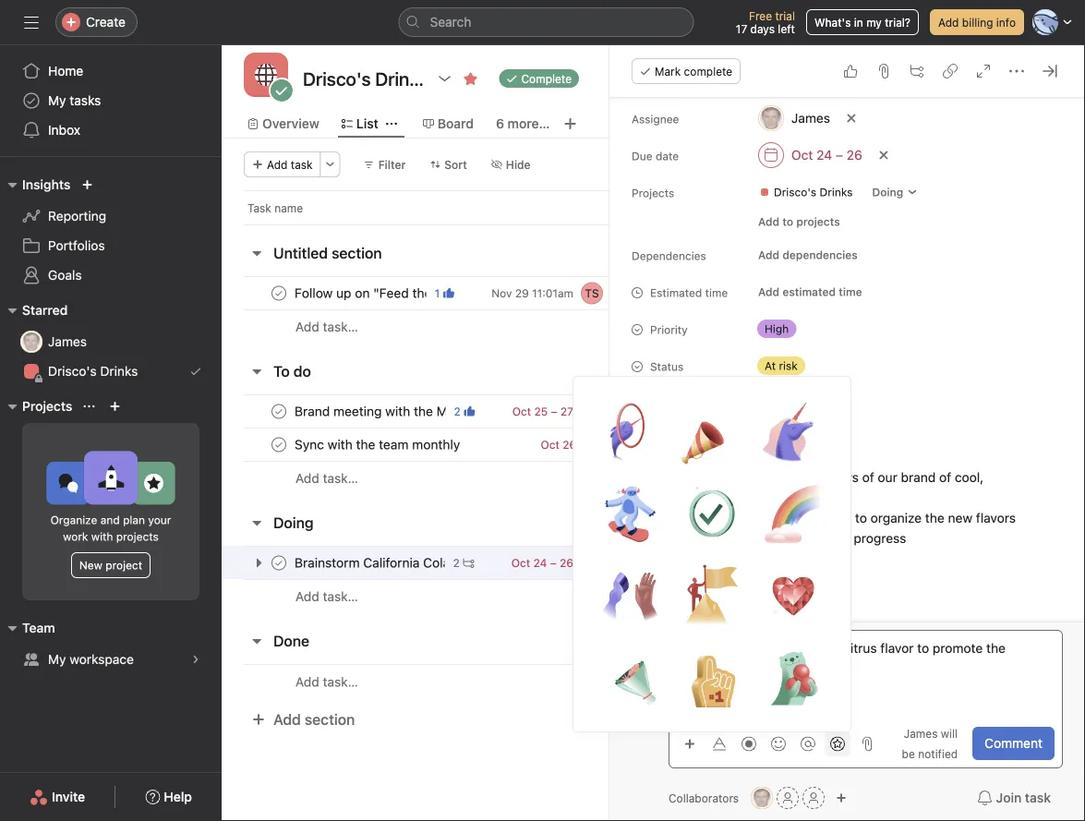 Task type: vqa. For each thing, say whether or not it's contained in the screenshot.
Mark complete option
no



Task type: describe. For each thing, give the bounding box(es) containing it.
drinks inside starred element
[[100, 363, 138, 379]]

home
[[48, 63, 83, 79]]

status
[[650, 360, 684, 373]]

add inside "button"
[[938, 16, 959, 29]]

header untitled section tree grid
[[222, 276, 683, 344]]

collapse task list for this section image for done
[[249, 634, 264, 648]]

0 horizontal spatial flavors
[[819, 470, 859, 485]]

edit comment document
[[670, 638, 1062, 712]]

clear due date image
[[878, 150, 889, 161]]

subtasks
[[798, 510, 852, 526]]

header doing tree grid
[[222, 546, 683, 613]]

otter hugging three bouncy balls image
[[753, 635, 834, 717]]

complete
[[521, 72, 572, 85]]

team button
[[0, 617, 55, 639]]

task inside this is a task for brainstorming flavors of our brand of cool, refreshing california colas! it's important to utilize subtasks to organize the new flavors and their progress in the design progress
[[684, 470, 709, 485]]

at risk
[[765, 359, 798, 372]]

section for add section
[[305, 711, 355, 728]]

1 of from the left
[[862, 470, 874, 485]]

my
[[866, 16, 882, 29]]

global element
[[0, 45, 222, 156]]

list link
[[342, 114, 378, 134]]

time inside button
[[839, 285, 862, 298]]

drisco's inside brainstorm california cola flavors dialog
[[774, 186, 817, 199]]

was
[[684, 641, 707, 656]]

insights
[[22, 177, 71, 192]]

insights button
[[0, 174, 71, 196]]

oct inside brainstorm california cola flavors dialog
[[792, 147, 813, 163]]

will
[[941, 727, 958, 740]]

24 inside brainstorm california cola flavors dialog
[[817, 147, 832, 163]]

what's in my trial? button
[[806, 9, 919, 35]]

oct inside sync with the team monthly cell
[[541, 438, 560, 451]]

estimated
[[783, 285, 836, 298]]

high five with human hand and unicorn hoof image
[[590, 554, 671, 635]]

ja inside starred element
[[25, 335, 37, 348]]

drisco's drinks inside starred element
[[48, 363, 138, 379]]

oct 24 – 26 inside brainstorm california cola flavors dialog
[[792, 147, 862, 163]]

emoji image
[[771, 737, 786, 751]]

header to do tree grid
[[222, 394, 683, 495]]

24 inside brainstorm california cola flavors cell
[[533, 556, 547, 569]]

– for header to do tree grid
[[551, 405, 557, 418]]

filter
[[378, 158, 406, 171]]

join task button
[[966, 781, 1063, 815]]

1 progress from the left
[[718, 531, 770, 546]]

trial
[[775, 9, 795, 22]]

hide
[[506, 158, 531, 171]]

days
[[750, 22, 775, 35]]

workspace
[[70, 652, 134, 667]]

tasks
[[70, 93, 101, 108]]

invite
[[52, 789, 85, 804]]

more actions image
[[325, 159, 336, 170]]

and inside this is a task for brainstorming flavors of our brand of cool, refreshing california colas! it's important to utilize subtasks to organize the new flavors and their progress in the design progress
[[661, 531, 684, 546]]

projects inside organize and plan your work with projects
[[116, 530, 159, 543]]

add task button
[[244, 151, 321, 177]]

task… for 1st add task… button from the bottom of the page
[[323, 674, 358, 689]]

2 add task… row from the top
[[222, 461, 683, 495]]

team
[[22, 620, 55, 635]]

completed image for 1
[[268, 282, 290, 304]]

1 button
[[431, 284, 458, 302]]

oct 25 – 27
[[512, 405, 574, 418]]

26 inside sync with the team monthly cell
[[563, 438, 576, 451]]

0 likes. click to like this task image
[[843, 64, 858, 79]]

globe image
[[255, 64, 277, 86]]

add or remove collaborators image
[[836, 792, 847, 804]]

untitled section button
[[273, 236, 382, 270]]

drisco's drinks link inside starred element
[[11, 357, 211, 386]]

mark
[[655, 65, 681, 78]]

filter button
[[355, 151, 414, 177]]

project
[[106, 559, 142, 572]]

the inside i was thinking maybe a new citrus flavor to promote the farmers in california!
[[986, 641, 1006, 656]]

estimated time
[[650, 286, 728, 299]]

Brainstorm California Cola flavors text field
[[291, 554, 446, 572]]

new inside i was thinking maybe a new citrus flavor to promote the farmers in california!
[[815, 641, 840, 656]]

sparkling checkmark swiveling back and forth image
[[671, 473, 753, 554]]

complete button
[[491, 66, 587, 91]]

appreciations image
[[830, 737, 845, 751]]

complete
[[684, 65, 733, 78]]

add down overview link
[[267, 158, 288, 171]]

attachments: add a file to this task, brainstorm california cola flavors image
[[876, 64, 891, 79]]

nov 29 11:01am
[[492, 287, 574, 300]]

their
[[687, 531, 714, 546]]

with
[[91, 530, 113, 543]]

hide sidebar image
[[24, 15, 39, 30]]

ts
[[585, 287, 599, 300]]

utilize
[[760, 510, 795, 526]]

drisco's drinks link inside brainstorm california cola flavors dialog
[[752, 183, 860, 201]]

what's
[[815, 16, 851, 29]]

add inside 'button'
[[273, 711, 301, 728]]

for
[[713, 470, 729, 485]]

insights element
[[0, 168, 222, 294]]

drinks inside brainstorm california cola flavors dialog
[[820, 186, 853, 199]]

to do button
[[273, 355, 311, 388]]

Sync with the team monthly text field
[[291, 435, 466, 454]]

6 more…
[[496, 116, 550, 131]]

copy task link image
[[943, 64, 958, 79]]

mark complete button
[[632, 58, 741, 84]]

main content containing james
[[611, 0, 1083, 821]]

full screen image
[[976, 64, 991, 79]]

add section
[[273, 711, 355, 728]]

overview link
[[248, 114, 319, 134]]

task… for fourth add task… button from the bottom of the page
[[323, 319, 358, 334]]

priority
[[650, 323, 688, 336]]

add billing info
[[938, 16, 1016, 29]]

add down add to projects
[[758, 248, 780, 261]]

billing
[[962, 16, 993, 29]]

collapse task list for this section image for doing
[[249, 515, 264, 530]]

to
[[273, 363, 290, 380]]

excited narwhal jumping through ring image
[[590, 392, 671, 473]]

board
[[438, 116, 474, 131]]

starred element
[[0, 294, 222, 390]]

plan
[[123, 514, 145, 526]]

my for my tasks
[[48, 93, 66, 108]]

search button
[[399, 7, 694, 37]]

attach a file or paste an image image
[[860, 737, 875, 751]]

drisco's drinks inside brainstorm california cola flavors dialog
[[774, 186, 853, 199]]

my tasks link
[[11, 86, 211, 115]]

farmers
[[677, 661, 723, 676]]

formatting image
[[712, 737, 727, 751]]

6
[[496, 116, 504, 131]]

our
[[878, 470, 898, 485]]

add task… for 1st add task… button from the bottom of the page
[[296, 674, 358, 689]]

remove assignee image
[[846, 113, 857, 124]]

high button
[[750, 316, 861, 342]]

it's
[[661, 510, 680, 526]]

search
[[430, 14, 471, 30]]

to do
[[273, 363, 311, 380]]

in inside this is a task for brainstorming flavors of our brand of cool, refreshing california colas! it's important to utilize subtasks to organize the new flavors and their progress in the design progress
[[774, 531, 784, 546]]

oct 24 – 26 inside brainstorm california cola flavors cell
[[511, 556, 574, 569]]

task for add task
[[291, 158, 313, 171]]

at
[[765, 359, 776, 372]]

drisco's inside starred element
[[48, 363, 97, 379]]

brainstorm california cola flavors cell
[[222, 546, 615, 580]]

new project button
[[71, 552, 151, 578]]

yeti riding a snowboard image
[[590, 473, 671, 554]]

to inside i was thinking maybe a new citrus flavor to promote the farmers in california!
[[917, 641, 929, 656]]

portfolios link
[[11, 231, 211, 260]]

add section button
[[244, 703, 362, 736]]

be
[[902, 748, 915, 761]]

brainstorming
[[733, 470, 816, 485]]

add subtask image
[[910, 64, 925, 79]]

2 button
[[450, 402, 479, 421]]

1 add task… row from the top
[[222, 309, 683, 344]]

projects inside brainstorm california cola flavors dialog
[[632, 187, 674, 199]]

0 horizontal spatial the
[[788, 531, 807, 546]]

help button
[[133, 780, 204, 814]]

in inside i was thinking maybe a new citrus flavor to promote the farmers in california!
[[726, 661, 737, 676]]

brainstorm california cola flavors dialog
[[610, 0, 1085, 821]]

colas!
[[756, 490, 793, 505]]

Follow up on "Feed the octopus!" text field
[[291, 284, 427, 302]]

doing button
[[864, 179, 927, 205]]

james button
[[750, 102, 839, 135]]

a inside i was thinking maybe a new citrus flavor to promote the farmers in california!
[[805, 641, 812, 656]]

assignee
[[632, 113, 679, 126]]

2 add task… button from the top
[[296, 468, 358, 489]]

1 add task… button from the top
[[296, 317, 358, 337]]

2 progress from the left
[[854, 531, 906, 546]]

board link
[[423, 114, 474, 134]]

toolbar inside brainstorm california cola flavors dialog
[[677, 730, 880, 757]]

show options image
[[437, 71, 452, 86]]

add estimated time
[[758, 285, 862, 298]]

3 add task… row from the top
[[222, 579, 683, 613]]

add tab image
[[563, 116, 578, 131]]

open user profile image
[[632, 630, 661, 659]]



Task type: locate. For each thing, give the bounding box(es) containing it.
2 vertical spatial in
[[726, 661, 737, 676]]

work
[[63, 530, 88, 543]]

bouncing foam finger with number one image
[[671, 635, 753, 717]]

task for join task
[[1025, 790, 1051, 805]]

26
[[847, 147, 862, 163], [563, 438, 576, 451], [560, 556, 574, 569]]

remove from starred image
[[463, 71, 478, 86]]

1 horizontal spatial drisco's drinks link
[[752, 183, 860, 201]]

risk
[[779, 359, 798, 372]]

oct 24 – 26 down 'remove assignee' icon at the top right
[[792, 147, 862, 163]]

add inside header to do tree grid
[[296, 471, 319, 486]]

drisco's drinks up show options, current sort, top "image"
[[48, 363, 138, 379]]

of left cool,
[[939, 470, 951, 485]]

0 vertical spatial task
[[291, 158, 313, 171]]

to left organize
[[855, 510, 867, 526]]

row
[[244, 224, 614, 225], [222, 276, 683, 310], [222, 394, 683, 429]]

completed image right expand subtask list for the task brainstorm california cola flavors image on the left of page
[[268, 552, 290, 574]]

and down it's
[[661, 531, 684, 546]]

projects down plan
[[116, 530, 159, 543]]

1 horizontal spatial task
[[684, 470, 709, 485]]

0 vertical spatial projects
[[632, 187, 674, 199]]

person on top of mountain holding a waving flag image
[[671, 554, 753, 635]]

add task
[[267, 158, 313, 171]]

– left '27'
[[551, 405, 557, 418]]

section up follow up on "feed the octopus!" text field
[[332, 244, 382, 262]]

doing
[[872, 186, 903, 199], [273, 514, 314, 532]]

1 task… from the top
[[323, 319, 358, 334]]

1 vertical spatial ja
[[756, 792, 768, 804]]

2 collapse task list for this section image from the top
[[249, 515, 264, 530]]

the right organize
[[925, 510, 945, 526]]

add task…
[[296, 319, 358, 334], [296, 471, 358, 486], [296, 589, 358, 604], [296, 674, 358, 689]]

add task… for second add task… button
[[296, 471, 358, 486]]

task… for add task… button in header doing tree grid
[[323, 589, 358, 604]]

flavors up subtasks
[[819, 470, 859, 485]]

projects inside button
[[796, 215, 840, 228]]

0 vertical spatial in
[[854, 16, 863, 29]]

1 vertical spatial 24
[[533, 556, 547, 569]]

0 vertical spatial drisco's drinks
[[774, 186, 853, 199]]

overview
[[262, 116, 319, 131]]

0 vertical spatial completed image
[[268, 434, 290, 456]]

oct inside brainstorm california cola flavors cell
[[511, 556, 530, 569]]

2 task… from the top
[[323, 471, 358, 486]]

completed image inside sync with the team monthly cell
[[268, 434, 290, 456]]

0 vertical spatial oct 24 – 26
[[792, 147, 862, 163]]

more actions for this task image
[[1009, 64, 1024, 79]]

add up add section 'button'
[[296, 674, 319, 689]]

time
[[839, 285, 862, 298], [705, 286, 728, 299]]

new down cool,
[[948, 510, 973, 526]]

1 horizontal spatial new
[[948, 510, 973, 526]]

doing down clear due date icon
[[872, 186, 903, 199]]

0 horizontal spatial progress
[[718, 531, 770, 546]]

1 vertical spatial doing
[[273, 514, 314, 532]]

hide button
[[483, 151, 539, 177]]

james inside the james will be notified
[[904, 727, 938, 740]]

main content
[[611, 0, 1083, 821]]

inbox
[[48, 122, 80, 138]]

0 horizontal spatial projects
[[116, 530, 159, 543]]

organize and plan your work with projects
[[50, 514, 171, 543]]

james will be notified
[[902, 727, 958, 761]]

new inside this is a task for brainstorming flavors of our brand of cool, refreshing california colas! it's important to utilize subtasks to organize the new flavors and their progress in the design progress
[[948, 510, 973, 526]]

0 vertical spatial completed checkbox
[[268, 400, 290, 423]]

add task… up add section
[[296, 674, 358, 689]]

0 horizontal spatial task
[[291, 158, 313, 171]]

0 vertical spatial drinks
[[820, 186, 853, 199]]

expand subtask list for the task brainstorm california cola flavors image
[[251, 556, 266, 570]]

section inside 'button'
[[305, 711, 355, 728]]

completed checkbox inside sync with the team monthly cell
[[268, 434, 290, 456]]

progress down organize
[[854, 531, 906, 546]]

2 horizontal spatial task
[[1025, 790, 1051, 805]]

26 left clear due date icon
[[847, 147, 862, 163]]

new project
[[79, 559, 142, 572]]

description document
[[611, 467, 1063, 549]]

task… inside the header untitled section tree grid
[[323, 319, 358, 334]]

1 vertical spatial and
[[661, 531, 684, 546]]

see details, my workspace image
[[190, 654, 201, 665]]

1 vertical spatial in
[[774, 531, 784, 546]]

due date
[[632, 150, 679, 163]]

flowers twirling out of bouquet image
[[590, 635, 671, 717]]

completed image for 2
[[268, 400, 290, 423]]

1 vertical spatial completed image
[[268, 552, 290, 574]]

1 vertical spatial drisco's drinks link
[[11, 357, 211, 386]]

1 vertical spatial completed checkbox
[[268, 552, 290, 574]]

add task… button down follow up on "feed the octopus!" text field
[[296, 317, 358, 337]]

in down thinking
[[726, 661, 737, 676]]

add down "done" button
[[273, 711, 301, 728]]

completed checkbox right expand subtask list for the task brainstorm california cola flavors image on the left of page
[[268, 552, 290, 574]]

show options, current sort, top image
[[83, 401, 95, 412]]

3 collapse task list for this section image from the top
[[249, 634, 264, 648]]

0 horizontal spatial drisco's drinks
[[48, 363, 138, 379]]

1 vertical spatial completed checkbox
[[268, 434, 290, 456]]

26 inside brainstorm california cola flavors dialog
[[847, 147, 862, 163]]

james inside dropdown button
[[792, 110, 830, 126]]

section down "done" button
[[305, 711, 355, 728]]

1 add task… from the top
[[296, 319, 358, 334]]

1 vertical spatial drinks
[[100, 363, 138, 379]]

2 horizontal spatial in
[[854, 16, 863, 29]]

citrus
[[843, 641, 877, 656]]

2 vertical spatial row
[[222, 394, 683, 429]]

1 horizontal spatial flavors
[[976, 510, 1016, 526]]

drisco's up show options, current sort, top "image"
[[48, 363, 97, 379]]

rainbow arch coming out of a cloud image
[[753, 473, 834, 554]]

1 horizontal spatial drinks
[[820, 186, 853, 199]]

new image
[[82, 179, 93, 190]]

add up add dependencies button
[[758, 215, 780, 228]]

completed checkbox inside brainstorm california cola flavors cell
[[268, 552, 290, 574]]

to right flavor
[[917, 641, 929, 656]]

oct inside brand meeting with the marketing team cell
[[512, 405, 531, 418]]

cool,
[[955, 470, 984, 485]]

completed checkbox inside brand meeting with the marketing team cell
[[268, 400, 290, 423]]

my tasks
[[48, 93, 101, 108]]

1 vertical spatial projects
[[116, 530, 159, 543]]

completed image down to
[[268, 434, 290, 456]]

3 add task… from the top
[[296, 589, 358, 604]]

2 horizontal spatial the
[[986, 641, 1006, 656]]

4 add task… row from the top
[[222, 664, 683, 699]]

goals link
[[11, 260, 211, 290]]

0 vertical spatial ja
[[25, 335, 37, 348]]

collaborators
[[669, 792, 739, 804]]

completed image down to
[[268, 400, 290, 423]]

1 horizontal spatial of
[[939, 470, 951, 485]]

oct 26
[[541, 438, 576, 451]]

completed image
[[268, 434, 290, 456], [268, 552, 290, 574]]

invite button
[[18, 780, 97, 814]]

1 horizontal spatial drisco's
[[774, 186, 817, 199]]

and up with
[[100, 514, 120, 526]]

1 vertical spatial section
[[305, 711, 355, 728]]

row for header to do tree grid
[[222, 394, 683, 429]]

to
[[783, 215, 793, 228], [744, 510, 756, 526], [855, 510, 867, 526], [917, 641, 929, 656]]

2 vertical spatial collapse task list for this section image
[[249, 634, 264, 648]]

oct down james dropdown button
[[792, 147, 813, 163]]

in down utilize
[[774, 531, 784, 546]]

doing inside doing dropdown button
[[872, 186, 903, 199]]

toolbar
[[677, 730, 880, 757]]

untitled
[[273, 244, 328, 262]]

section
[[332, 244, 382, 262], [305, 711, 355, 728]]

4 add task… from the top
[[296, 674, 358, 689]]

add task… button
[[296, 317, 358, 337], [296, 468, 358, 489], [296, 586, 358, 607], [296, 672, 358, 692]]

1 horizontal spatial and
[[661, 531, 684, 546]]

of
[[862, 470, 874, 485], [939, 470, 951, 485]]

drisco's up add to projects button
[[774, 186, 817, 199]]

2 vertical spatial 26
[[560, 556, 574, 569]]

1 horizontal spatial in
[[774, 531, 784, 546]]

drisco's drinks link up new project or portfolio image
[[11, 357, 211, 386]]

flavors down cool,
[[976, 510, 1016, 526]]

0 horizontal spatial ja
[[25, 335, 37, 348]]

27
[[561, 405, 574, 418]]

partying unicorn head with color-changing hair image
[[753, 392, 834, 473]]

1 vertical spatial james
[[48, 334, 87, 349]]

1 my from the top
[[48, 93, 66, 108]]

0 horizontal spatial doing
[[273, 514, 314, 532]]

task name row
[[222, 190, 683, 224]]

– right move tasks between sections image
[[550, 556, 557, 569]]

0 horizontal spatial projects
[[22, 399, 72, 414]]

0 vertical spatial 24
[[817, 147, 832, 163]]

a right is
[[674, 470, 681, 485]]

a right maybe at the right
[[805, 641, 812, 656]]

2 of from the left
[[939, 470, 951, 485]]

0 vertical spatial flavors
[[819, 470, 859, 485]]

0 horizontal spatial and
[[100, 514, 120, 526]]

free
[[749, 9, 772, 22]]

collapse task list for this section image
[[249, 364, 264, 379], [249, 515, 264, 530], [249, 634, 264, 648]]

ja down record a video icon
[[756, 792, 768, 804]]

add task… down brainstorm california cola flavors text box
[[296, 589, 358, 604]]

comment
[[985, 736, 1043, 751]]

task name
[[248, 201, 303, 214]]

add task… button up doing button
[[296, 468, 358, 489]]

projects down the 'due date'
[[632, 187, 674, 199]]

this
[[632, 470, 657, 485]]

1 horizontal spatial 24
[[817, 147, 832, 163]]

row for the header untitled section tree grid
[[222, 276, 683, 310]]

add task… button up add section
[[296, 672, 358, 692]]

2 horizontal spatial james
[[904, 727, 938, 740]]

0 vertical spatial row
[[244, 224, 614, 225]]

close details image
[[1043, 64, 1058, 79]]

2 completed checkbox from the top
[[268, 434, 290, 456]]

2 vertical spatial –
[[550, 556, 557, 569]]

teams element
[[0, 611, 222, 678]]

thinking
[[711, 641, 758, 656]]

untitled section
[[273, 244, 382, 262]]

1 horizontal spatial doing
[[872, 186, 903, 199]]

1 vertical spatial flavors
[[976, 510, 1016, 526]]

oct 26 row
[[222, 428, 683, 462]]

california!
[[740, 661, 801, 676]]

my left tasks
[[48, 93, 66, 108]]

completed image inside follow up on "feed the octopus!" cell
[[268, 282, 290, 304]]

1 horizontal spatial ja
[[756, 792, 768, 804]]

my inside 'my workspace' link
[[48, 652, 66, 667]]

new project or portfolio image
[[109, 401, 120, 412]]

0 horizontal spatial drinks
[[100, 363, 138, 379]]

3 task… from the top
[[323, 589, 358, 604]]

oct down the oct 25 – 27
[[541, 438, 560, 451]]

drinks up new project or portfolio image
[[100, 363, 138, 379]]

insert an object image
[[684, 738, 695, 749]]

0 vertical spatial section
[[332, 244, 382, 262]]

1 vertical spatial projects
[[22, 399, 72, 414]]

task… down brainstorm california cola flavors text box
[[323, 589, 358, 604]]

sync with the team monthly cell
[[222, 428, 615, 462]]

do
[[294, 363, 311, 380]]

inbox link
[[11, 115, 211, 145]]

0 horizontal spatial drisco's drinks link
[[11, 357, 211, 386]]

1 vertical spatial row
[[222, 276, 683, 310]]

1 collapse task list for this section image from the top
[[249, 364, 264, 379]]

oct 24 – 26 right move tasks between sections image
[[511, 556, 574, 569]]

4 task… from the top
[[323, 674, 358, 689]]

– inside brainstorm california cola flavors cell
[[550, 556, 557, 569]]

time right estimated
[[705, 286, 728, 299]]

projects up the dependencies
[[796, 215, 840, 228]]

– for header doing tree grid
[[550, 556, 557, 569]]

completed checkbox inside follow up on "feed the octopus!" cell
[[268, 282, 290, 304]]

completed checkbox for sync with the team monthly text field
[[268, 434, 290, 456]]

1 vertical spatial oct 24 – 26
[[511, 556, 574, 569]]

to inside button
[[783, 215, 793, 228]]

reporting link
[[11, 201, 211, 231]]

in inside button
[[854, 16, 863, 29]]

collapse task list for this section image
[[249, 246, 264, 260]]

1 vertical spatial –
[[551, 405, 557, 418]]

task… inside header to do tree grid
[[323, 471, 358, 486]]

0 horizontal spatial of
[[862, 470, 874, 485]]

0 horizontal spatial oct 24 – 26
[[511, 556, 574, 569]]

add billing info button
[[930, 9, 1024, 35]]

the right promote
[[986, 641, 1006, 656]]

follow up on "feed the octopus!" cell
[[222, 276, 615, 310]]

– left clear due date icon
[[836, 147, 843, 163]]

drinks up add to projects button
[[820, 186, 853, 199]]

completed image
[[268, 282, 290, 304], [268, 400, 290, 423]]

and inside organize and plan your work with projects
[[100, 514, 120, 526]]

new left citrus
[[815, 641, 840, 656]]

projects element
[[0, 390, 222, 611]]

2 completed checkbox from the top
[[268, 552, 290, 574]]

james inside starred element
[[48, 334, 87, 349]]

my down team
[[48, 652, 66, 667]]

1 vertical spatial collapse task list for this section image
[[249, 515, 264, 530]]

row containing 2
[[222, 394, 683, 429]]

add up high
[[758, 285, 780, 298]]

brand
[[901, 470, 936, 485]]

17
[[736, 22, 747, 35]]

0 vertical spatial 26
[[847, 147, 862, 163]]

promote
[[933, 641, 983, 656]]

brand meeting with the marketing team cell
[[222, 394, 615, 429]]

– inside brainstorm california cola flavors dialog
[[836, 147, 843, 163]]

completed checkbox down untitled
[[268, 282, 290, 304]]

add task… inside header to do tree grid
[[296, 471, 358, 486]]

add up doing button
[[296, 471, 319, 486]]

0 vertical spatial james
[[792, 110, 830, 126]]

2 completed image from the top
[[268, 400, 290, 423]]

0 horizontal spatial 24
[[533, 556, 547, 569]]

free trial 17 days left
[[736, 9, 795, 35]]

1 vertical spatial the
[[788, 531, 807, 546]]

mark complete
[[655, 65, 733, 78]]

drisco's drinks up add to projects button
[[774, 186, 853, 199]]

task… down sync with the team monthly text field
[[323, 471, 358, 486]]

1 completed checkbox from the top
[[268, 282, 290, 304]]

task… up add section
[[323, 674, 358, 689]]

projects left show options, current sort, top "image"
[[22, 399, 72, 414]]

26 inside brainstorm california cola flavors cell
[[560, 556, 574, 569]]

starred
[[22, 302, 68, 318]]

Completed checkbox
[[268, 400, 290, 423], [268, 434, 290, 456]]

to up add dependencies button
[[783, 215, 793, 228]]

1 vertical spatial a
[[805, 641, 812, 656]]

add task… inside header doing tree grid
[[296, 589, 358, 604]]

a inside this is a task for brainstorming flavors of our brand of cool, refreshing california colas! it's important to utilize subtasks to organize the new flavors and their progress in the design progress
[[674, 470, 681, 485]]

list
[[356, 116, 378, 131]]

1 vertical spatial new
[[815, 641, 840, 656]]

starred button
[[0, 299, 68, 321]]

1 vertical spatial drisco's drinks
[[48, 363, 138, 379]]

record a video image
[[742, 737, 756, 751]]

date
[[656, 150, 679, 163]]

24 right move tasks between sections image
[[533, 556, 547, 569]]

section inside button
[[332, 244, 382, 262]]

add to projects
[[758, 215, 840, 228]]

refreshing
[[632, 490, 692, 505]]

oct left the 25
[[512, 405, 531, 418]]

my inside my tasks "link"
[[48, 93, 66, 108]]

0 vertical spatial completed image
[[268, 282, 290, 304]]

of left our
[[862, 470, 874, 485]]

flavors
[[819, 470, 859, 485], [976, 510, 1016, 526]]

ja
[[25, 335, 37, 348], [756, 792, 768, 804]]

26 down '27'
[[563, 438, 576, 451]]

1 vertical spatial completed image
[[268, 400, 290, 423]]

add up "done" button
[[296, 589, 319, 604]]

party horn blowing confetti image
[[671, 392, 753, 473]]

1 horizontal spatial a
[[805, 641, 812, 656]]

add task… row
[[222, 309, 683, 344], [222, 461, 683, 495], [222, 579, 683, 613], [222, 664, 683, 699]]

1 vertical spatial task
[[684, 470, 709, 485]]

1 horizontal spatial the
[[925, 510, 945, 526]]

add left billing
[[938, 16, 959, 29]]

2 add task… from the top
[[296, 471, 358, 486]]

add task… for fourth add task… button from the bottom of the page
[[296, 319, 358, 334]]

drisco's
[[774, 186, 817, 199], [48, 363, 97, 379]]

2 vertical spatial the
[[986, 641, 1006, 656]]

add task… down follow up on "feed the octopus!" text field
[[296, 319, 358, 334]]

0 vertical spatial a
[[674, 470, 681, 485]]

2 vertical spatial task
[[1025, 790, 1051, 805]]

1 vertical spatial 26
[[563, 438, 576, 451]]

task left for
[[684, 470, 709, 485]]

11:01am
[[532, 287, 574, 300]]

24 down james dropdown button
[[817, 147, 832, 163]]

add task… button inside header doing tree grid
[[296, 586, 358, 607]]

add task… inside the header untitled section tree grid
[[296, 319, 358, 334]]

1 completed image from the top
[[268, 282, 290, 304]]

i
[[677, 641, 680, 656]]

task… for second add task… button
[[323, 471, 358, 486]]

to left utilize
[[744, 510, 756, 526]]

0 vertical spatial projects
[[796, 215, 840, 228]]

Completed checkbox
[[268, 282, 290, 304], [268, 552, 290, 574]]

24
[[817, 147, 832, 163], [533, 556, 547, 569]]

0 vertical spatial doing
[[872, 186, 903, 199]]

0 horizontal spatial in
[[726, 661, 737, 676]]

projects inside projects dropdown button
[[22, 399, 72, 414]]

organize
[[871, 510, 922, 526]]

0 horizontal spatial time
[[705, 286, 728, 299]]

ja down the starred dropdown button
[[25, 335, 37, 348]]

done
[[273, 632, 309, 650]]

completed image down untitled
[[268, 282, 290, 304]]

0 horizontal spatial new
[[815, 641, 840, 656]]

add to projects button
[[750, 209, 848, 235]]

2 my from the top
[[48, 652, 66, 667]]

29
[[515, 287, 529, 300]]

in left my
[[854, 16, 863, 29]]

– inside brand meeting with the marketing team cell
[[551, 405, 557, 418]]

join task
[[996, 790, 1051, 805]]

3 add task… button from the top
[[296, 586, 358, 607]]

0 vertical spatial drisco's
[[774, 186, 817, 199]]

new
[[948, 510, 973, 526], [815, 641, 840, 656]]

progress
[[718, 531, 770, 546], [854, 531, 906, 546]]

add task… button down brainstorm california cola flavors text box
[[296, 586, 358, 607]]

2 subtasks image
[[463, 557, 474, 568]]

1 vertical spatial my
[[48, 652, 66, 667]]

collapse task list for this section image left "done" button
[[249, 634, 264, 648]]

home link
[[11, 56, 211, 86]]

task left more actions image
[[291, 158, 313, 171]]

left
[[778, 22, 795, 35]]

4 add task… button from the top
[[296, 672, 358, 692]]

0 vertical spatial –
[[836, 147, 843, 163]]

add inside the header untitled section tree grid
[[296, 319, 319, 334]]

important
[[683, 510, 741, 526]]

more…
[[508, 116, 550, 131]]

1 horizontal spatial oct 24 – 26
[[792, 147, 862, 163]]

my for my workspace
[[48, 652, 66, 667]]

the down utilize
[[788, 531, 807, 546]]

drisco's drinks link up add to projects button
[[752, 183, 860, 201]]

0 vertical spatial completed checkbox
[[268, 282, 290, 304]]

task… inside header doing tree grid
[[323, 589, 358, 604]]

0 vertical spatial my
[[48, 93, 66, 108]]

add up do
[[296, 319, 319, 334]]

1 completed checkbox from the top
[[268, 400, 290, 423]]

progress down "important"
[[718, 531, 770, 546]]

create
[[86, 14, 126, 30]]

Brand meeting with the Marketing team text field
[[291, 402, 447, 421]]

james up be on the bottom of the page
[[904, 727, 938, 740]]

drisco's drinks link
[[752, 183, 860, 201], [11, 357, 211, 386]]

sort button
[[421, 151, 475, 177]]

at mention image
[[801, 737, 816, 751]]

0 vertical spatial new
[[948, 510, 973, 526]]

add task… for add task… button in header doing tree grid
[[296, 589, 358, 604]]

sparkling heart-shaped gem image
[[753, 554, 834, 635]]

trial?
[[885, 16, 911, 29]]

search list box
[[399, 7, 694, 37]]

6 more… button
[[496, 114, 550, 134]]

my workspace link
[[11, 645, 211, 674]]

tab actions image
[[386, 118, 397, 129]]

0 vertical spatial drisco's drinks link
[[752, 183, 860, 201]]

25
[[534, 405, 548, 418]]

completed image inside brand meeting with the marketing team cell
[[268, 400, 290, 423]]

add inside header doing tree grid
[[296, 589, 319, 604]]

oct right move tasks between sections image
[[511, 556, 530, 569]]

my workspace
[[48, 652, 134, 667]]

add task… up doing button
[[296, 471, 358, 486]]

due
[[632, 150, 653, 163]]

design
[[810, 531, 850, 546]]

task… down follow up on "feed the octopus!" text field
[[323, 319, 358, 334]]

goals
[[48, 267, 82, 283]]

collapse task list for this section image left doing button
[[249, 515, 264, 530]]

collapse task list for this section image left to
[[249, 364, 264, 379]]

section for untitled section
[[332, 244, 382, 262]]

task right join
[[1025, 790, 1051, 805]]

1 horizontal spatial projects
[[632, 187, 674, 199]]

ja inside ja "button"
[[756, 792, 768, 804]]

row containing 1
[[222, 276, 683, 310]]

26 left high five with human hand and unicorn hoof image
[[560, 556, 574, 569]]

james down starred
[[48, 334, 87, 349]]

completed checkbox for brand meeting with the marketing team text field
[[268, 400, 290, 423]]

drisco's drinks
[[303, 67, 428, 89]]

2 completed image from the top
[[268, 552, 290, 574]]

doing up brainstorm california cola flavors text box
[[273, 514, 314, 532]]

move tasks between sections image
[[486, 557, 497, 568]]

0 horizontal spatial james
[[48, 334, 87, 349]]

task
[[248, 201, 271, 214]]

1 horizontal spatial drisco's drinks
[[774, 186, 853, 199]]

time right estimated on the top of page
[[839, 285, 862, 298]]

2 vertical spatial james
[[904, 727, 938, 740]]

0 vertical spatial and
[[100, 514, 120, 526]]

1 completed image from the top
[[268, 434, 290, 456]]

james left 'remove assignee' icon at the top right
[[792, 110, 830, 126]]



